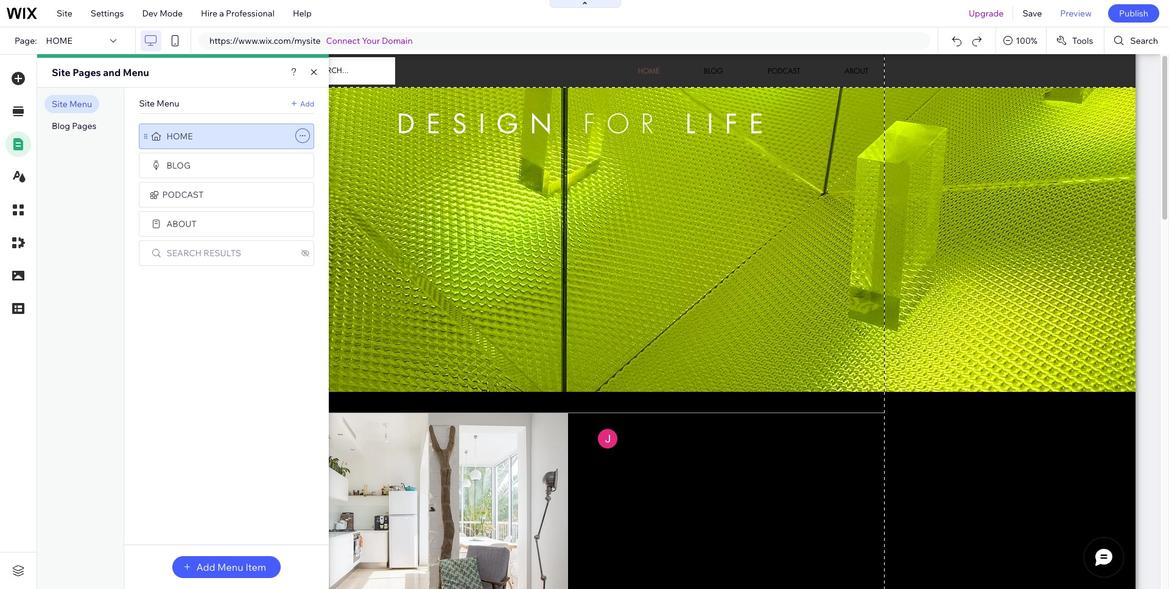 Task type: vqa. For each thing, say whether or not it's contained in the screenshot.
Search Results
yes



Task type: describe. For each thing, give the bounding box(es) containing it.
dev
[[142, 8, 158, 19]]

a
[[219, 8, 224, 19]]

add for add menu item
[[196, 561, 215, 574]]

search
[[166, 248, 202, 259]]

hire a professional
[[201, 8, 275, 19]]

https://www.wix.com/mysite
[[209, 35, 321, 46]]

add for add
[[300, 99, 314, 108]]

site down site pages and menu
[[139, 98, 155, 109]]

100%
[[1016, 35, 1038, 46]]

preview button
[[1051, 0, 1101, 27]]

site left settings
[[57, 8, 72, 19]]

save
[[1023, 8, 1042, 19]]

hire
[[201, 8, 217, 19]]

and
[[103, 66, 121, 79]]

100% button
[[996, 27, 1046, 54]]

1 horizontal spatial site menu
[[139, 98, 179, 109]]

help
[[293, 8, 312, 19]]

domain
[[382, 35, 413, 46]]

settings
[[91, 8, 124, 19]]

site pages and menu
[[52, 66, 149, 79]]

menu inside button
[[217, 561, 243, 574]]

preview
[[1060, 8, 1092, 19]]

publish button
[[1108, 4, 1159, 23]]

1 horizontal spatial home
[[166, 131, 193, 142]]

blog
[[166, 160, 191, 171]]

dev mode
[[142, 8, 183, 19]]

search button
[[1105, 27, 1169, 54]]

https://www.wix.com/mysite connect your domain
[[209, 35, 413, 46]]

tools button
[[1047, 27, 1104, 54]]

0 horizontal spatial site menu
[[52, 99, 92, 110]]



Task type: locate. For each thing, give the bounding box(es) containing it.
add menu item
[[196, 561, 266, 574]]

menu
[[123, 66, 149, 79], [157, 98, 179, 109], [69, 99, 92, 110], [217, 561, 243, 574]]

results
[[203, 248, 241, 259]]

0 vertical spatial pages
[[73, 66, 101, 79]]

blog
[[52, 121, 70, 132]]

your
[[362, 35, 380, 46]]

pages for blog
[[72, 121, 96, 132]]

1 vertical spatial home
[[166, 131, 193, 142]]

1 vertical spatial add
[[196, 561, 215, 574]]

blog pages
[[52, 121, 96, 132]]

upgrade
[[969, 8, 1004, 19]]

pages left and
[[73, 66, 101, 79]]

add inside button
[[196, 561, 215, 574]]

1 horizontal spatial add
[[300, 99, 314, 108]]

pages for site
[[73, 66, 101, 79]]

mode
[[160, 8, 183, 19]]

home up site pages and menu
[[46, 35, 72, 46]]

podcast
[[162, 189, 204, 200]]

professional
[[226, 8, 275, 19]]

search
[[1130, 35, 1158, 46]]

add menu item button
[[173, 557, 281, 578]]

0 horizontal spatial add
[[196, 561, 215, 574]]

0 vertical spatial home
[[46, 35, 72, 46]]

connect
[[326, 35, 360, 46]]

publish
[[1119, 8, 1148, 19]]

pages right blog
[[72, 121, 96, 132]]

0 vertical spatial add
[[300, 99, 314, 108]]

tools
[[1072, 35, 1093, 46]]

save button
[[1014, 0, 1051, 27]]

pages
[[73, 66, 101, 79], [72, 121, 96, 132]]

search results
[[166, 248, 241, 259]]

home up blog
[[166, 131, 193, 142]]

site up blog
[[52, 99, 67, 110]]

add
[[300, 99, 314, 108], [196, 561, 215, 574]]

1 vertical spatial pages
[[72, 121, 96, 132]]

site
[[57, 8, 72, 19], [52, 66, 70, 79], [139, 98, 155, 109], [52, 99, 67, 110]]

site left and
[[52, 66, 70, 79]]

home
[[46, 35, 72, 46], [166, 131, 193, 142]]

item
[[246, 561, 266, 574]]

site menu
[[139, 98, 179, 109], [52, 99, 92, 110]]

about
[[166, 219, 197, 230]]

0 horizontal spatial home
[[46, 35, 72, 46]]



